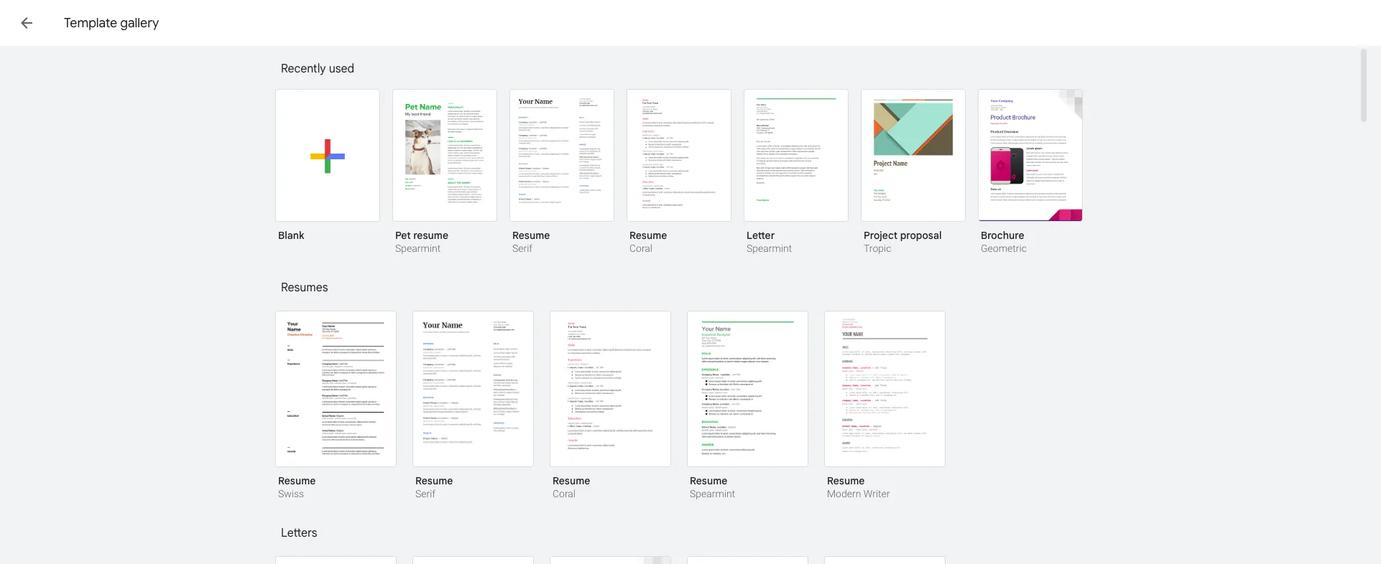 Task type: vqa. For each thing, say whether or not it's contained in the screenshot.
Blank option
yes



Task type: locate. For each thing, give the bounding box(es) containing it.
2 horizontal spatial spearmint
[[747, 243, 792, 254]]

resumes list box
[[275, 311, 1102, 520]]

letter
[[747, 229, 775, 242]]

0 vertical spatial resume coral
[[630, 229, 667, 254]]

1 vertical spatial coral
[[553, 489, 576, 500]]

swiss
[[278, 489, 304, 500]]

brochure geometric
[[981, 229, 1027, 254]]

option
[[275, 557, 397, 565], [413, 557, 534, 565], [550, 557, 671, 565], [687, 557, 809, 565], [824, 557, 946, 565]]

1 horizontal spatial serif
[[513, 243, 533, 254]]

spearmint inside letter option
[[747, 243, 792, 254]]

0 horizontal spatial resume coral
[[553, 475, 590, 500]]

coral
[[630, 243, 653, 254], [553, 489, 576, 500]]

resume coral inside recently used list box
[[630, 229, 667, 254]]

1 vertical spatial resume coral
[[553, 475, 590, 500]]

spearmint down letter
[[747, 243, 792, 254]]

spearmint up the letters list box on the bottom of page
[[690, 489, 736, 500]]

spearmint for letter
[[747, 243, 792, 254]]

serif
[[513, 243, 533, 254], [415, 489, 436, 500]]

0 vertical spatial serif
[[513, 243, 533, 254]]

used
[[329, 62, 355, 76]]

1 horizontal spatial spearmint
[[690, 489, 736, 500]]

resume modern writer
[[827, 475, 890, 500]]

1 horizontal spatial resume serif
[[513, 229, 550, 254]]

2 option from the left
[[413, 557, 534, 565]]

0 horizontal spatial serif
[[415, 489, 436, 500]]

modern
[[827, 489, 861, 500]]

resume inside resume spearmint
[[690, 475, 728, 488]]

resume option
[[510, 89, 615, 257], [627, 89, 732, 257], [275, 311, 397, 502], [413, 311, 534, 502], [550, 311, 671, 502], [687, 311, 809, 502], [824, 311, 946, 502]]

spearmint down resume
[[395, 243, 441, 254]]

resume inside resume modern writer
[[827, 475, 865, 488]]

1 horizontal spatial resume coral
[[630, 229, 667, 254]]

gallery
[[120, 15, 159, 31]]

letters
[[281, 527, 317, 541]]

0 horizontal spatial coral
[[553, 489, 576, 500]]

pet resume spearmint
[[395, 229, 449, 254]]

3 option from the left
[[550, 557, 671, 565]]

letter option
[[744, 89, 849, 257]]

resume
[[513, 229, 550, 242], [630, 229, 667, 242], [278, 475, 316, 488], [415, 475, 453, 488], [553, 475, 590, 488], [690, 475, 728, 488], [827, 475, 865, 488]]

0 horizontal spatial resume serif
[[415, 475, 453, 500]]

project proposal option
[[861, 89, 966, 257]]

blank
[[278, 229, 304, 242]]

docs link
[[46, 9, 116, 40]]

recently used
[[281, 62, 355, 76]]

spearmint inside pet resume spearmint
[[395, 243, 441, 254]]

project
[[864, 229, 898, 242]]

1 horizontal spatial coral
[[630, 243, 653, 254]]

resumes
[[281, 281, 328, 295]]

4 option from the left
[[687, 557, 809, 565]]

0 vertical spatial coral
[[630, 243, 653, 254]]

brochure
[[981, 229, 1025, 242]]

1 vertical spatial resume serif
[[415, 475, 453, 500]]

1 vertical spatial serif
[[415, 489, 436, 500]]

1 option from the left
[[275, 557, 397, 565]]

0 horizontal spatial spearmint
[[395, 243, 441, 254]]

resume coral
[[630, 229, 667, 254], [553, 475, 590, 500]]

resume serif
[[513, 229, 550, 254], [415, 475, 453, 500]]

0 vertical spatial resume serif
[[513, 229, 550, 254]]

template
[[64, 15, 117, 31]]

spearmint inside resumes list box
[[690, 489, 736, 500]]

coral inside resumes list box
[[553, 489, 576, 500]]

tropic
[[864, 243, 892, 254]]

docs
[[81, 13, 116, 33]]

resume serif inside recently used list box
[[513, 229, 550, 254]]

spearmint
[[395, 243, 441, 254], [747, 243, 792, 254], [690, 489, 736, 500]]



Task type: describe. For each thing, give the bounding box(es) containing it.
resume
[[413, 229, 449, 242]]

project proposal tropic
[[864, 229, 942, 254]]

writer
[[864, 489, 890, 500]]

spearmint for resume
[[690, 489, 736, 500]]

letters list box
[[275, 557, 1102, 565]]

resume coral inside resumes list box
[[553, 475, 590, 500]]

blank option
[[275, 89, 380, 252]]

resume serif inside resumes list box
[[415, 475, 453, 500]]

letter spearmint
[[747, 229, 792, 254]]

brochure option
[[978, 89, 1083, 257]]

coral inside recently used list box
[[630, 243, 653, 254]]

resume swiss
[[278, 475, 316, 500]]

resume spearmint
[[690, 475, 736, 500]]

pet resume option
[[392, 89, 497, 257]]

serif inside recently used list box
[[513, 243, 533, 254]]

recently used list box
[[275, 86, 1102, 274]]

pet
[[395, 229, 411, 242]]

geometric
[[981, 243, 1027, 254]]

serif inside resumes list box
[[415, 489, 436, 500]]

choose template dialog dialog
[[0, 0, 1382, 565]]

recently
[[281, 62, 326, 76]]

proposal
[[900, 229, 942, 242]]

template gallery
[[64, 15, 159, 31]]

5 option from the left
[[824, 557, 946, 565]]



